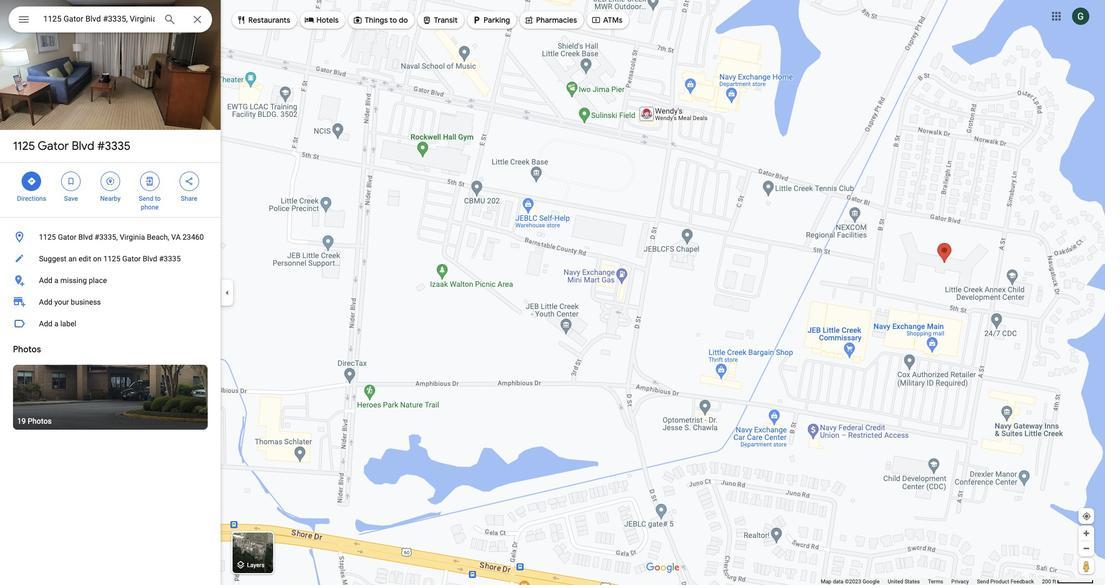 Task type: describe. For each thing, give the bounding box(es) containing it.
1125 gator blvd #3335 main content
[[0, 0, 221, 585]]

 transit
[[422, 14, 458, 26]]


[[422, 14, 432, 26]]

privacy button
[[952, 578, 969, 585]]

 restaurants
[[236, 14, 290, 26]]

privacy
[[952, 579, 969, 584]]

transit
[[434, 15, 458, 25]]

place
[[89, 276, 107, 285]]

directions
[[17, 195, 46, 202]]


[[106, 175, 115, 187]]

your
[[54, 298, 69, 306]]


[[524, 14, 534, 26]]

send product feedback button
[[977, 578, 1034, 585]]


[[184, 175, 194, 187]]

add a label
[[39, 319, 76, 328]]

an
[[68, 254, 77, 263]]

feedback
[[1011, 579, 1034, 584]]

suggest an edit on 1125 gator blvd #3335
[[39, 254, 181, 263]]

1125 gator blvd #3335
[[13, 139, 131, 154]]

1125 gator blvd #3335, virginia beach, va 23460 button
[[0, 226, 221, 248]]


[[145, 175, 155, 187]]

 things to do
[[353, 14, 408, 26]]

#3335,
[[95, 233, 118, 241]]

19
[[17, 417, 26, 425]]

restaurants
[[248, 15, 290, 25]]

add for add a label
[[39, 319, 52, 328]]

show street view coverage image
[[1079, 558, 1095, 574]]

 search field
[[9, 6, 212, 35]]

add a missing place button
[[0, 270, 221, 291]]

©2023
[[845, 579, 862, 584]]

gator for 1125 gator blvd #3335, virginia beach, va 23460
[[58, 233, 76, 241]]

 pharmacies
[[524, 14, 577, 26]]

 parking
[[472, 14, 510, 26]]

layers
[[247, 562, 265, 569]]

virginia
[[120, 233, 145, 241]]

label
[[60, 319, 76, 328]]

show your location image
[[1082, 511, 1092, 521]]

send to phone
[[139, 195, 161, 211]]

va
[[171, 233, 181, 241]]

hotels
[[316, 15, 339, 25]]


[[66, 175, 76, 187]]

phone
[[141, 203, 159, 211]]

add your business link
[[0, 291, 221, 313]]

blvd for #3335,
[[78, 233, 93, 241]]

things
[[365, 15, 388, 25]]

parking
[[484, 15, 510, 25]]

to inside  things to do
[[390, 15, 397, 25]]

atms
[[603, 15, 623, 25]]

a for label
[[54, 319, 58, 328]]

1125 gator blvd #3335, virginia beach, va 23460
[[39, 233, 204, 241]]

suggest an edit on 1125 gator blvd #3335 button
[[0, 248, 221, 270]]

suggest
[[39, 254, 67, 263]]



Task type: locate. For each thing, give the bounding box(es) containing it.
do
[[399, 15, 408, 25]]

send left product
[[977, 579, 990, 584]]

gator inside 1125 gator blvd #3335, virginia beach, va 23460 button
[[58, 233, 76, 241]]

send inside send product feedback button
[[977, 579, 990, 584]]

1 horizontal spatial #3335
[[159, 254, 181, 263]]

zoom in image
[[1083, 529, 1091, 537]]

add for add a missing place
[[39, 276, 52, 285]]

#3335 inside suggest an edit on 1125 gator blvd #3335 button
[[159, 254, 181, 263]]

#3335 up 
[[97, 139, 131, 154]]

a
[[54, 276, 58, 285], [54, 319, 58, 328]]

0 vertical spatial gator
[[38, 139, 69, 154]]

google account: greg robinson  
(robinsongreg175@gmail.com) image
[[1073, 7, 1090, 25]]

0 vertical spatial add
[[39, 276, 52, 285]]

product
[[991, 579, 1010, 584]]

data
[[833, 579, 844, 584]]

united states button
[[888, 578, 920, 585]]

19 photos
[[17, 417, 52, 425]]

1 vertical spatial add
[[39, 298, 52, 306]]

1125 for 1125 gator blvd #3335
[[13, 139, 35, 154]]

send for send to phone
[[139, 195, 153, 202]]

blvd
[[72, 139, 94, 154], [78, 233, 93, 241], [143, 254, 157, 263]]

200
[[1043, 579, 1052, 584]]

footer containing map data ©2023 google
[[821, 578, 1043, 585]]

states
[[905, 579, 920, 584]]

#3335 down va
[[159, 254, 181, 263]]

share
[[181, 195, 197, 202]]

footer inside google maps element
[[821, 578, 1043, 585]]

gator for 1125 gator blvd #3335
[[38, 139, 69, 154]]

0 horizontal spatial to
[[155, 195, 161, 202]]

200 ft
[[1043, 579, 1057, 584]]

send up phone
[[139, 195, 153, 202]]

1 vertical spatial 1125
[[39, 233, 56, 241]]


[[353, 14, 363, 26]]

1 horizontal spatial to
[[390, 15, 397, 25]]

a left missing
[[54, 276, 58, 285]]

united states
[[888, 579, 920, 584]]

1 vertical spatial blvd
[[78, 233, 93, 241]]

photos inside button
[[28, 417, 52, 425]]

1 horizontal spatial 1125
[[39, 233, 56, 241]]

gator down virginia
[[122, 254, 141, 263]]

1 vertical spatial to
[[155, 195, 161, 202]]

2 vertical spatial blvd
[[143, 254, 157, 263]]

0 horizontal spatial #3335
[[97, 139, 131, 154]]

send for send product feedback
[[977, 579, 990, 584]]

0 vertical spatial to
[[390, 15, 397, 25]]

 atms
[[591, 14, 623, 26]]

0 vertical spatial 1125
[[13, 139, 35, 154]]

1 vertical spatial send
[[977, 579, 990, 584]]

0 vertical spatial send
[[139, 195, 153, 202]]

1125
[[13, 139, 35, 154], [39, 233, 56, 241], [103, 254, 120, 263]]

0 vertical spatial #3335
[[97, 139, 131, 154]]

0 vertical spatial photos
[[13, 344, 41, 355]]

actions for 1125 gator blvd #3335 region
[[0, 163, 221, 217]]

google
[[863, 579, 880, 584]]

gator up an
[[58, 233, 76, 241]]

to up phone
[[155, 195, 161, 202]]

to inside send to phone
[[155, 195, 161, 202]]


[[305, 14, 314, 26]]

0 vertical spatial a
[[54, 276, 58, 285]]

1125 up suggest
[[39, 233, 56, 241]]

gator
[[38, 139, 69, 154], [58, 233, 76, 241], [122, 254, 141, 263]]

0 horizontal spatial send
[[139, 195, 153, 202]]

to left do
[[390, 15, 397, 25]]

1125 inside button
[[39, 233, 56, 241]]

terms button
[[929, 578, 944, 585]]

map
[[821, 579, 832, 584]]

2 horizontal spatial 1125
[[103, 254, 120, 263]]

to
[[390, 15, 397, 25], [155, 195, 161, 202]]

missing
[[60, 276, 87, 285]]

1 vertical spatial photos
[[28, 417, 52, 425]]

add for add your business
[[39, 298, 52, 306]]

terms
[[929, 579, 944, 584]]

1125 Gator Blvd #3335, Virginia Beach, VA 23459 field
[[9, 6, 212, 32]]

add left label
[[39, 319, 52, 328]]

1125 for 1125 gator blvd #3335, virginia beach, va 23460
[[39, 233, 56, 241]]

beach,
[[147, 233, 169, 241]]

1 horizontal spatial send
[[977, 579, 990, 584]]

blvd up 
[[72, 139, 94, 154]]

send inside send to phone
[[139, 195, 153, 202]]

add left 'your' in the bottom of the page
[[39, 298, 52, 306]]

on
[[93, 254, 102, 263]]

gator up 
[[38, 139, 69, 154]]

add
[[39, 276, 52, 285], [39, 298, 52, 306], [39, 319, 52, 328]]

None field
[[43, 12, 155, 25]]

19 photos button
[[13, 365, 208, 430]]


[[591, 14, 601, 26]]

footer
[[821, 578, 1043, 585]]

none field inside the 1125 gator blvd #3335, virginia beach, va 23459 field
[[43, 12, 155, 25]]

add a missing place
[[39, 276, 107, 285]]

business
[[71, 298, 101, 306]]

0 horizontal spatial 1125
[[13, 139, 35, 154]]

photos
[[13, 344, 41, 355], [28, 417, 52, 425]]

blvd down 'beach,'
[[143, 254, 157, 263]]

3 add from the top
[[39, 319, 52, 328]]

collapse side panel image
[[221, 287, 233, 298]]

add a label button
[[0, 313, 221, 334]]

1125 up ''
[[13, 139, 35, 154]]

 hotels
[[305, 14, 339, 26]]


[[17, 12, 30, 27]]

add your business
[[39, 298, 101, 306]]

nearby
[[100, 195, 121, 202]]

1125 inside button
[[103, 254, 120, 263]]

zoom out image
[[1083, 544, 1091, 553]]


[[472, 14, 482, 26]]

map data ©2023 google
[[821, 579, 880, 584]]

1 vertical spatial a
[[54, 319, 58, 328]]

photos down add a label at left bottom
[[13, 344, 41, 355]]

1125 right on
[[103, 254, 120, 263]]

save
[[64, 195, 78, 202]]

google maps element
[[0, 0, 1106, 585]]

23460
[[183, 233, 204, 241]]

ft
[[1053, 579, 1057, 584]]

200 ft button
[[1043, 579, 1094, 584]]

1 add from the top
[[39, 276, 52, 285]]

2 vertical spatial add
[[39, 319, 52, 328]]

a left label
[[54, 319, 58, 328]]

add down suggest
[[39, 276, 52, 285]]

blvd inside button
[[143, 254, 157, 263]]

1 vertical spatial gator
[[58, 233, 76, 241]]

photos right 19
[[28, 417, 52, 425]]


[[27, 175, 36, 187]]

#3335
[[97, 139, 131, 154], [159, 254, 181, 263]]

send
[[139, 195, 153, 202], [977, 579, 990, 584]]

2 add from the top
[[39, 298, 52, 306]]

send product feedback
[[977, 579, 1034, 584]]

blvd for #3335
[[72, 139, 94, 154]]

1 vertical spatial #3335
[[159, 254, 181, 263]]

 button
[[9, 6, 39, 35]]

gator inside suggest an edit on 1125 gator blvd #3335 button
[[122, 254, 141, 263]]

edit
[[79, 254, 91, 263]]

2 vertical spatial 1125
[[103, 254, 120, 263]]

blvd left #3335,
[[78, 233, 93, 241]]

2 a from the top
[[54, 319, 58, 328]]

blvd inside button
[[78, 233, 93, 241]]

pharmacies
[[536, 15, 577, 25]]

0 vertical spatial blvd
[[72, 139, 94, 154]]

united
[[888, 579, 904, 584]]


[[236, 14, 246, 26]]

1 a from the top
[[54, 276, 58, 285]]

a for missing
[[54, 276, 58, 285]]

2 vertical spatial gator
[[122, 254, 141, 263]]



Task type: vqa. For each thing, say whether or not it's contained in the screenshot.
the "Song"
no



